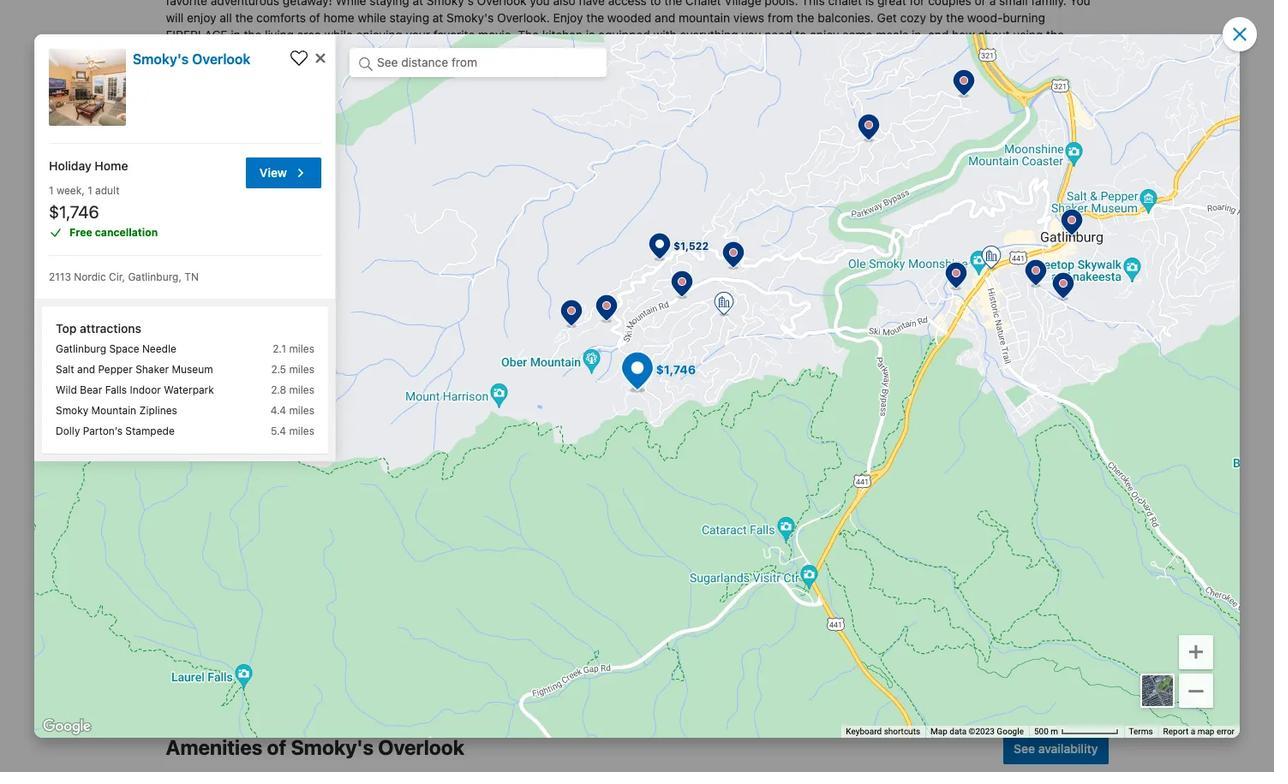 Task type: locate. For each thing, give the bounding box(es) containing it.
2.1 inside view property on map dialog
[[273, 343, 286, 355]]

& left gardens
[[258, 572, 266, 587]]

2 vertical spatial mountain
[[203, 572, 254, 587]]

ft right 0
[[435, 278, 443, 292]]

needle inside view property on map dialog
[[142, 343, 176, 355]]

1 distances from the left
[[181, 662, 227, 674]]

dolly down titanic
[[491, 500, 519, 515]]

map
[[1198, 728, 1215, 737]]

pizza
[[637, 339, 667, 354]]

top attractions up wax
[[515, 399, 616, 415]]

2 vertical spatial airport
[[920, 617, 959, 632]]

1 horizontal spatial attractions
[[543, 399, 616, 415]]

space up the
[[227, 339, 261, 354]]

1 mi for las ositas cantina & grill
[[747, 308, 769, 323]]

center
[[232, 542, 270, 556]]

ripley's aquarium of the smokies
[[166, 432, 351, 446]]

see availability button for amenities of smoky's overlook
[[1004, 734, 1108, 765]]

0 vertical spatial top attractions
[[56, 321, 141, 336]]

music
[[262, 494, 295, 508]]

0 horizontal spatial overlook
[[192, 51, 250, 67]]

adventure
[[305, 401, 361, 416]]

0 horizontal spatial mountain
[[91, 404, 136, 417]]

needle up shaker
[[142, 343, 176, 355]]

2.1 down 2
[[412, 339, 427, 354]]

2 see availability from the top
[[1014, 742, 1098, 757]]

0 vertical spatial airport
[[903, 538, 941, 553]]

$1,746 down week,
[[49, 202, 99, 222]]

0 vertical spatial 2.3
[[410, 370, 427, 385]]

1 7 from the top
[[420, 502, 427, 517]]

2 see from the top
[[1014, 742, 1035, 757]]

7
[[420, 502, 427, 517], [420, 542, 427, 556]]

2.3 for guinness world records adventure
[[410, 401, 427, 416]]

falls
[[105, 384, 127, 397]]

& left grill
[[669, 308, 677, 323]]

of
[[268, 432, 279, 446], [322, 494, 333, 508], [267, 736, 286, 760]]

gatlinburg space needle for 2.1 miles
[[56, 343, 176, 355]]

see for area info
[[1014, 168, 1035, 182]]

1
[[49, 184, 54, 197], [88, 184, 92, 197], [747, 308, 753, 323], [747, 339, 753, 354]]

mi for southern gospel music hall of fame and museum
[[430, 502, 443, 517]]

asheville regional airport
[[817, 617, 959, 632]]

tn
[[185, 271, 199, 283]]

museum down southern
[[166, 511, 213, 525]]

gatlinburg space needle
[[166, 339, 304, 354], [56, 343, 176, 355]]

1 see availability button from the top
[[1004, 160, 1108, 191]]

7 mi
[[420, 502, 443, 517], [420, 542, 443, 556]]

mi for gatlinburg space needle
[[430, 339, 443, 354]]

m
[[1051, 728, 1058, 737]]

a
[[1191, 728, 1196, 737]]

actual
[[379, 662, 410, 674]]

0 vertical spatial smoky's
[[133, 51, 189, 67]]

smoky inside view property on map dialog
[[56, 404, 88, 417]]

some
[[948, 684, 978, 698]]

2.3 mi up '2.4 mi'
[[410, 401, 443, 416]]

lifts
[[865, 238, 891, 254]]

museum
[[172, 363, 213, 376], [580, 439, 627, 453], [532, 470, 579, 484], [166, 511, 213, 525]]

attractions up pepper
[[80, 321, 141, 336]]

and inside view property on map dialog
[[77, 363, 95, 376]]

airport
[[903, 538, 941, 553], [817, 586, 855, 601], [920, 617, 959, 632]]

gatlinburg space needle inside view property on map dialog
[[56, 343, 176, 355]]

2.1 for 2.1 mi
[[412, 339, 427, 354]]

2 mi
[[420, 308, 443, 323]]

ski left 'lifts'
[[841, 238, 862, 254]]

mi for asheville regional airport
[[1082, 617, 1095, 632]]

2 2.3 from the top
[[410, 401, 427, 416]]

1 vertical spatial 8 mi
[[745, 470, 769, 484]]

hollywood
[[491, 439, 549, 453]]

$1,746
[[49, 202, 99, 222], [656, 363, 696, 378]]

airport down greeneville-
[[817, 586, 855, 601]]

ft right 1,600
[[1086, 308, 1095, 323]]

smokies
[[304, 432, 351, 446]]

1 vertical spatial 7
[[420, 542, 427, 556]]

0 horizontal spatial top
[[56, 321, 77, 336]]

stampede
[[125, 425, 175, 438]]

8 mi
[[745, 439, 769, 453], [745, 470, 769, 484], [420, 572, 443, 587]]

top up salt
[[56, 321, 77, 336]]

0 vertical spatial and
[[77, 363, 95, 376]]

miles down 4.4 miles
[[289, 425, 314, 438]]

2 horizontal spatial &
[[669, 308, 677, 323]]

map region containing $1,746
[[0, 0, 1274, 773]]

1 see from the top
[[1014, 168, 1035, 182]]

southern
[[166, 494, 216, 508]]

1 horizontal spatial smoky
[[200, 278, 237, 292]]

of left "the"
[[268, 432, 279, 446]]

& left cafes
[[599, 238, 609, 254]]

lift right scenic
[[857, 308, 875, 323]]

see
[[1014, 168, 1035, 182], [1014, 742, 1035, 757]]

4 miles from the top
[[289, 404, 314, 417]]

1 vertical spatial airport
[[817, 586, 855, 601]]

0 horizontal spatial ski
[[563, 339, 579, 354]]

mountain down ositas
[[583, 339, 634, 354]]

miles down 2.5 miles
[[289, 384, 314, 397]]

1 horizontal spatial ski
[[841, 238, 862, 254]]

1 horizontal spatial overlook
[[378, 736, 465, 760]]

ft
[[435, 278, 443, 292], [761, 278, 769, 292], [1086, 278, 1095, 292], [1086, 308, 1095, 323], [1086, 339, 1095, 354]]

dolly inside view property on map dialog
[[56, 425, 80, 438]]

las
[[563, 308, 582, 323]]

2.3 for earthquake the ride
[[410, 370, 427, 385]]

no
[[1085, 684, 1102, 698]]

0 vertical spatial 1 mi
[[747, 308, 769, 323]]

5.4 miles
[[271, 425, 314, 438]]

0 vertical spatial ski
[[841, 238, 862, 254]]

miles for 4.4 miles
[[289, 404, 314, 417]]

2.3 mi down 2.1 mi
[[410, 370, 443, 385]]

1 horizontal spatial top attractions
[[515, 399, 616, 415]]

0 horizontal spatial space
[[109, 343, 139, 355]]

0 vertical spatial 8 mi
[[745, 439, 769, 453]]

1 vertical spatial 8
[[745, 470, 753, 484]]

ft right 1,700
[[1086, 339, 1095, 354]]

0 vertical spatial see availability
[[1014, 168, 1098, 182]]

+ link
[[1179, 634, 1213, 670]]

amenities of smoky's overlook
[[166, 736, 465, 760]]

0 horizontal spatial attractions
[[80, 321, 141, 336]]

museum down "hollywood wax museum"
[[532, 470, 579, 484]]

titanic museum attraction
[[491, 470, 637, 484]]

top attractions up pepper
[[56, 321, 141, 336]]

0 horizontal spatial 2.1
[[273, 343, 286, 355]]

0 horizontal spatial top attractions
[[56, 321, 141, 336]]

0 vertical spatial attractions
[[80, 321, 141, 336]]

1 miles from the top
[[289, 343, 314, 355]]

0 vertical spatial mountain
[[583, 339, 634, 354]]

0 horizontal spatial gatlinburg
[[56, 343, 106, 355]]

holiday
[[49, 159, 91, 173]]

1,600
[[1053, 308, 1083, 323]]

ski lifts
[[841, 238, 891, 254]]

0 vertical spatial see
[[1014, 168, 1035, 182]]

miles down 2.8 miles
[[289, 404, 314, 417]]

miles
[[289, 343, 314, 355], [289, 363, 314, 376], [289, 384, 314, 397], [289, 404, 314, 417], [289, 425, 314, 438]]

ober
[[563, 278, 590, 292]]

1 horizontal spatial gatlinburg
[[166, 339, 224, 354]]

needle up 2.5
[[265, 339, 304, 354]]

1 vertical spatial see availability button
[[1004, 734, 1108, 765]]

1 vertical spatial see
[[1014, 742, 1035, 757]]

cooter's
[[166, 463, 213, 477]]

2.1 up 2.5
[[273, 343, 286, 355]]

2 see availability button from the top
[[1004, 734, 1108, 765]]

2.3 mi for earthquake the ride
[[410, 370, 443, 385]]

1 horizontal spatial 2.1
[[412, 339, 427, 354]]

1 2.3 from the top
[[410, 370, 427, 385]]

0 vertical spatial top
[[56, 321, 77, 336]]

0 vertical spatial 2.3 mi
[[410, 370, 443, 385]]

parton
[[522, 500, 559, 515]]

0 horizontal spatial needle
[[142, 343, 176, 355]]

gatlinburg up salt
[[56, 343, 106, 355]]

2113 nordic cir, gatlinburg, tn
[[49, 271, 199, 283]]

fields
[[273, 542, 305, 556]]

yes
[[1053, 684, 1074, 698]]

gatlinburg inside view property on map dialog
[[56, 343, 106, 355]]

0 horizontal spatial smoky's
[[133, 51, 189, 67]]

scenic
[[817, 308, 854, 323]]

2 vertical spatial &
[[258, 572, 266, 587]]

great smoky mountains national park
[[166, 278, 375, 292]]

1 vertical spatial lift
[[857, 308, 875, 323]]

0 ft
[[424, 278, 443, 292]]

report
[[1163, 728, 1189, 737]]

2 7 from the top
[[420, 542, 427, 556]]

gatlinburg space needle up the
[[166, 339, 304, 354]]

community center fields
[[166, 542, 305, 556]]

dolly left parton's
[[56, 425, 80, 438]]

0 vertical spatial see availability button
[[1004, 160, 1108, 191]]

2 availability from the top
[[1038, 742, 1098, 757]]

1 1 mi from the top
[[747, 308, 769, 323]]

2 1 mi from the top
[[747, 339, 769, 354]]

dolly
[[56, 425, 80, 438], [491, 500, 519, 515]]

0 vertical spatial availability
[[1038, 168, 1098, 182]]

miles down 2.1 miles
[[289, 363, 314, 376]]

1 vertical spatial top attractions
[[515, 399, 616, 415]]

airport down greeneville-greene county municipal airport
[[920, 617, 959, 632]]

5 miles from the top
[[289, 425, 314, 438]]

asheville
[[817, 617, 866, 632]]

smoky's overlook
[[133, 51, 250, 67]]

0 vertical spatial 7
[[420, 502, 427, 517]]

1 vertical spatial 1 mi
[[747, 339, 769, 354]]

2.3 up '2.4'
[[410, 401, 427, 416]]

smoky down wild
[[56, 404, 88, 417]]

smoky mountain ziplines
[[56, 404, 177, 417]]

error
[[1217, 728, 1235, 737]]

mountain for smoky
[[91, 404, 136, 417]]

2.3 down 2.1 mi
[[410, 370, 427, 385]]

ski for ski mountain pizza
[[563, 339, 579, 354]]

2 miles from the top
[[289, 363, 314, 376]]

0 horizontal spatial $1,746
[[49, 202, 99, 222]]

1 vertical spatial of
[[322, 494, 333, 508]]

1 horizontal spatial distances
[[442, 662, 489, 674]]

0 vertical spatial &
[[599, 238, 609, 254]]

needle for 2.1 mi
[[265, 339, 304, 354]]

miles for 2.8 miles
[[289, 384, 314, 397]]

world
[[220, 401, 253, 416]]

0 horizontal spatial dolly
[[56, 425, 80, 438]]

of right hall
[[322, 494, 333, 508]]

1 horizontal spatial dolly
[[491, 500, 519, 515]]

1 vertical spatial 2.3 mi
[[410, 401, 443, 416]]

ft right 1,500
[[1086, 278, 1095, 292]]

1 vertical spatial see availability
[[1014, 742, 1098, 757]]

airport up greene
[[903, 538, 941, 553]]

0 horizontal spatial smoky
[[56, 404, 88, 417]]

1 2.3 mi from the top
[[410, 370, 443, 385]]

6
[[1071, 439, 1078, 453]]

1 availability from the top
[[1038, 168, 1098, 182]]

1 horizontal spatial top
[[515, 399, 540, 415]]

1 horizontal spatial and
[[370, 494, 390, 508]]

report a map error
[[1163, 728, 1235, 737]]

availability
[[1038, 168, 1098, 182], [1038, 742, 1098, 757]]

ski down las
[[563, 339, 579, 354]]

cir,
[[109, 271, 125, 283]]

1 vertical spatial ski
[[563, 339, 579, 354]]

1 vertical spatial smoky's
[[291, 736, 374, 760]]

1 horizontal spatial $1,746
[[656, 363, 696, 378]]

2 vertical spatial lift
[[850, 339, 868, 354]]

google image
[[39, 716, 95, 739]]

1 vertical spatial dolly
[[491, 500, 519, 515]]

mountain inside view property on map dialog
[[91, 404, 136, 417]]

gatlinburg up "earthquake"
[[166, 339, 224, 354]]

map region
[[0, 0, 1274, 773], [0, 0, 1274, 773]]

1 vertical spatial availability
[[1038, 742, 1098, 757]]

2 horizontal spatial mountain
[[583, 339, 634, 354]]

keyboard
[[846, 728, 882, 737]]

grill
[[681, 308, 702, 323]]

1 vertical spatial mountain
[[91, 404, 136, 417]]

ride
[[256, 370, 281, 385]]

0 vertical spatial 8
[[745, 439, 753, 453]]

$1,746 down pizza
[[656, 363, 696, 378]]

ft right 1,350
[[761, 278, 769, 292]]

mi for greeneville-greene county municipal airport
[[1082, 578, 1095, 592]]

1 see availability from the top
[[1014, 168, 1098, 182]]

top up the hollywood
[[515, 399, 540, 415]]

space inside view property on map dialog
[[109, 343, 139, 355]]

of right amenities
[[267, 736, 286, 760]]

distances left may
[[442, 662, 489, 674]]

guinness
[[166, 401, 217, 416]]

museum up the waterpark
[[172, 363, 213, 376]]

and up the bear
[[77, 363, 95, 376]]

1 7 mi from the top
[[420, 502, 443, 517]]

0 vertical spatial dolly
[[56, 425, 80, 438]]

lift right the black
[[850, 339, 868, 354]]

gatlinburg space needle for 2.1 mi
[[166, 339, 304, 354]]

1 vertical spatial attractions
[[543, 399, 616, 415]]

0 horizontal spatial and
[[77, 363, 95, 376]]

1 vertical spatial and
[[370, 494, 390, 508]]

1 vertical spatial smoky
[[56, 404, 88, 417]]

bear
[[80, 384, 102, 397]]

0 horizontal spatial distances
[[181, 662, 227, 674]]

lift right the red
[[842, 278, 860, 292]]

0 vertical spatial $1,746
[[49, 202, 99, 222]]

hollywood wax museum
[[491, 439, 627, 453]]

earthquake the ride
[[166, 370, 281, 385]]

0 vertical spatial smoky
[[200, 278, 237, 292]]

1 vertical spatial 7 mi
[[420, 542, 443, 556]]

see availability button for area info
[[1004, 160, 1108, 191]]

mountain up the dolly parton's stampede on the bottom of page
[[91, 404, 136, 417]]

overlook inside view property on map dialog
[[192, 51, 250, 67]]

8 for titanic museum attraction
[[745, 470, 753, 484]]

$1,746 inside 1 week, 1 adult $1,746
[[49, 202, 99, 222]]

11 mi
[[742, 500, 769, 515]]

museum inside 'southern gospel music hall of fame and museum'
[[166, 511, 213, 525]]

distances right all
[[181, 662, 227, 674]]

gatlinburg,
[[128, 271, 182, 283]]

and right fame at the bottom of page
[[370, 494, 390, 508]]

2 2.3 mi from the top
[[410, 401, 443, 416]]

0 vertical spatial overlook
[[192, 51, 250, 67]]

2 vertical spatial of
[[267, 736, 286, 760]]

restaurant for las
[[491, 308, 551, 323]]

1,350 ft
[[727, 278, 769, 292]]

mountain down community center fields
[[203, 572, 254, 587]]

wild bear falls indoor waterpark
[[56, 384, 214, 397]]

mi for titanic museum attraction
[[756, 470, 769, 484]]

pepper
[[98, 363, 133, 376]]

1 horizontal spatial needle
[[265, 339, 304, 354]]

keyboard shortcuts
[[846, 728, 920, 737]]

miles for 2.1 miles
[[289, 343, 314, 355]]

wild
[[56, 384, 77, 397]]

3 miles from the top
[[289, 384, 314, 397]]

attractions up wax
[[543, 399, 616, 415]]

area
[[166, 162, 211, 186]]

mi for mcghee tyson airport
[[1082, 538, 1095, 553]]

1 horizontal spatial space
[[227, 339, 261, 354]]

availability for amenities of smoky's overlook
[[1038, 742, 1098, 757]]

0 vertical spatial lift
[[842, 278, 860, 292]]

space up pepper
[[109, 343, 139, 355]]

airport inside greeneville-greene county municipal airport
[[817, 586, 855, 601]]

cantina
[[623, 308, 666, 323]]

2 7 mi from the top
[[420, 542, 443, 556]]

1 horizontal spatial mountain
[[203, 572, 254, 587]]

restaurant
[[491, 278, 551, 292], [593, 278, 653, 292], [491, 308, 551, 323], [491, 339, 551, 354]]

gardens
[[269, 572, 316, 587]]

the
[[232, 370, 253, 385]]

smoky right tn
[[200, 278, 237, 292]]

gatlinburg space needle up pepper
[[56, 343, 176, 355]]

miles up 2.5 miles
[[289, 343, 314, 355]]

0 vertical spatial 7 mi
[[420, 502, 443, 517]]

miles for 5.4 miles
[[289, 425, 314, 438]]

0 horizontal spatial &
[[258, 572, 266, 587]]

1 vertical spatial 2.3
[[410, 401, 427, 416]]

indoor
[[130, 384, 161, 397]]



Task type: vqa. For each thing, say whether or not it's contained in the screenshot.


Task type: describe. For each thing, give the bounding box(es) containing it.
public transit
[[841, 399, 929, 415]]

missing some information? yes / no
[[902, 684, 1102, 698]]

view
[[260, 165, 287, 180]]

top inside view property on map dialog
[[56, 321, 77, 336]]

travel
[[413, 662, 440, 674]]

hall
[[298, 494, 319, 508]]

greene
[[884, 569, 925, 584]]

and inside 'southern gospel music hall of fame and museum'
[[370, 494, 390, 508]]

+
[[1188, 634, 1205, 667]]

all distances are measured in straight lines. actual travel distances may vary.
[[166, 662, 538, 674]]

week,
[[57, 184, 85, 197]]

ft for 1,700 ft
[[1086, 339, 1095, 354]]

2 vertical spatial 8 mi
[[420, 572, 443, 587]]

see availability for area info
[[1014, 168, 1098, 182]]

2113
[[49, 271, 71, 283]]

mi for hollywood wax museum
[[756, 439, 769, 453]]

dolly parton statue
[[491, 500, 598, 515]]

may
[[492, 662, 512, 674]]

data
[[950, 728, 967, 737]]

national
[[301, 278, 347, 292]]

lift for red lift
[[842, 278, 860, 292]]

dollywood express
[[855, 439, 960, 453]]

2.3 mi for guinness world records adventure
[[410, 401, 443, 416]]

5.4
[[271, 425, 286, 438]]

53 mi
[[1064, 578, 1095, 592]]

terms link
[[1129, 728, 1153, 737]]

1 vertical spatial &
[[669, 308, 677, 323]]

ft for 1,350 ft
[[761, 278, 769, 292]]

7 mi for southern gospel music hall of fame and museum
[[420, 502, 443, 517]]

tyson
[[866, 538, 899, 553]]

ziplines
[[139, 404, 177, 417]]

2
[[420, 308, 427, 323]]

1,350
[[727, 278, 757, 292]]

4.4
[[271, 404, 286, 417]]

salt
[[56, 363, 74, 376]]

southern gospel music hall of fame and museum
[[166, 494, 390, 525]]

red lift
[[817, 278, 860, 292]]

mi for community center fields
[[430, 542, 443, 556]]

black
[[817, 339, 847, 354]]

2.4
[[409, 432, 427, 446]]

space for 2.1 mi
[[227, 339, 261, 354]]

information?
[[981, 684, 1050, 698]]

map region containing +
[[0, 0, 1274, 773]]

greeneville-greene county municipal airport
[[817, 569, 1024, 601]]

See distance from search field
[[350, 48, 607, 77]]

closest
[[841, 499, 891, 514]]

needle for 2.1 miles
[[142, 343, 176, 355]]

fame
[[337, 494, 366, 508]]

lift for black lift
[[850, 339, 868, 354]]

transit
[[886, 399, 929, 415]]

nordic
[[74, 271, 106, 283]]

attractions inside view property on map dialog
[[80, 321, 141, 336]]

close info window image
[[313, 51, 328, 66]]

1 mi for ski mountain pizza
[[747, 339, 769, 354]]

airport for mcghee tyson airport
[[903, 538, 941, 553]]

8 mi for museum
[[745, 439, 769, 453]]

mi for dolly parton statue
[[756, 500, 769, 515]]

0
[[424, 278, 432, 292]]

ski for ski lifts
[[841, 238, 862, 254]]

1 horizontal spatial &
[[599, 238, 609, 254]]

gatlinburg for 2.1 miles
[[56, 343, 106, 355]]

free cancellation
[[69, 226, 158, 239]]

dolly for dolly parton's stampede
[[56, 425, 80, 438]]

8 for hollywood wax museum
[[745, 439, 753, 453]]

titanic
[[491, 470, 529, 484]]

missing
[[902, 684, 945, 698]]

ft for 1,600 ft
[[1086, 308, 1095, 323]]

7 for southern gospel music hall of fame and museum
[[420, 502, 427, 517]]

aquarium
[[212, 432, 265, 446]]

availability for area info
[[1038, 168, 1098, 182]]

7 for community center fields
[[420, 542, 427, 556]]

mi for guinness world records adventure
[[430, 401, 443, 416]]

museum inside view property on map dialog
[[172, 363, 213, 376]]

2.9
[[410, 463, 427, 477]]

1 vertical spatial top
[[515, 399, 540, 415]]

museum up the attraction
[[580, 439, 627, 453]]

7 mi for community center fields
[[420, 542, 443, 556]]

gatlinburg for 2.1 mi
[[166, 339, 224, 354]]

mountain for ski
[[583, 339, 634, 354]]

county
[[928, 569, 968, 584]]

place
[[216, 463, 247, 477]]

4.4 miles
[[271, 404, 314, 417]]

1 horizontal spatial smoky's
[[291, 736, 374, 760]]

restaurant for ober
[[491, 278, 551, 292]]

statue
[[562, 500, 598, 515]]

1,700
[[1053, 339, 1083, 354]]

ripley's
[[166, 432, 209, 446]]

waterpark
[[164, 384, 214, 397]]

public
[[841, 399, 882, 415]]

ober restaurant
[[563, 278, 653, 292]]

miles for 2.5 miles
[[289, 363, 314, 376]]

regional
[[870, 617, 917, 632]]

1 vertical spatial overlook
[[378, 736, 465, 760]]

airport for asheville regional airport
[[920, 617, 959, 632]]

2 vertical spatial 8
[[420, 572, 427, 587]]

53
[[1064, 578, 1078, 592]]

records
[[256, 401, 301, 416]]

top attractions inside view property on map dialog
[[56, 321, 141, 336]]

2.1 mi
[[412, 339, 443, 354]]

2.5
[[271, 363, 286, 376]]

25 mi
[[1064, 538, 1095, 553]]

mi for cooter's place
[[430, 463, 443, 477]]

free
[[69, 226, 92, 239]]

8 mi for attraction
[[745, 470, 769, 484]]

salt and pepper shaker museum
[[56, 363, 213, 376]]

1 vertical spatial $1,746
[[656, 363, 696, 378]]

0 vertical spatial of
[[268, 432, 279, 446]]

+ _
[[1188, 634, 1205, 696]]

ft for 0 ft
[[435, 278, 443, 292]]

mountains
[[240, 278, 298, 292]]

2.4 mi
[[409, 432, 443, 446]]

smoky's inside view property on map dialog
[[133, 51, 189, 67]]

lift for scenic lift
[[857, 308, 875, 323]]

greeneville-
[[817, 569, 884, 584]]

dolly for dolly parton statue
[[491, 500, 519, 515]]

restaurant for ski
[[491, 339, 551, 354]]

terms
[[1129, 728, 1153, 737]]

wax
[[553, 439, 576, 453]]

2.1 for 2.1 miles
[[273, 343, 286, 355]]

mountain for parrot
[[203, 572, 254, 587]]

amenities
[[166, 736, 263, 760]]

view link
[[246, 158, 321, 189]]

2 distances from the left
[[442, 662, 489, 674]]

google
[[997, 728, 1024, 737]]

6 mi
[[1071, 439, 1095, 453]]

©2023
[[969, 728, 995, 737]]

restaurants
[[515, 238, 596, 254]]

ski mountain pizza
[[563, 339, 667, 354]]

map data ©2023 google
[[931, 728, 1024, 737]]

airports
[[895, 499, 949, 514]]

mi for ripley's aquarium of the smokies
[[430, 432, 443, 446]]

express
[[917, 439, 960, 453]]

mi for earthquake the ride
[[430, 370, 443, 385]]

see availability for amenities of smoky's overlook
[[1014, 742, 1098, 757]]

ft for 1,500 ft
[[1086, 278, 1095, 292]]

map
[[931, 728, 948, 737]]

info
[[215, 162, 251, 186]]

dolly parton's stampede
[[56, 425, 175, 438]]

of inside 'southern gospel music hall of fame and museum'
[[322, 494, 333, 508]]

home
[[95, 159, 128, 173]]

dollywood
[[855, 439, 913, 453]]

space for 2.1 miles
[[109, 343, 139, 355]]

see for amenities of smoky's overlook
[[1014, 742, 1035, 757]]

view property on map dialog
[[0, 0, 1274, 773]]

lines.
[[351, 662, 376, 674]]

parrot
[[166, 572, 200, 587]]



